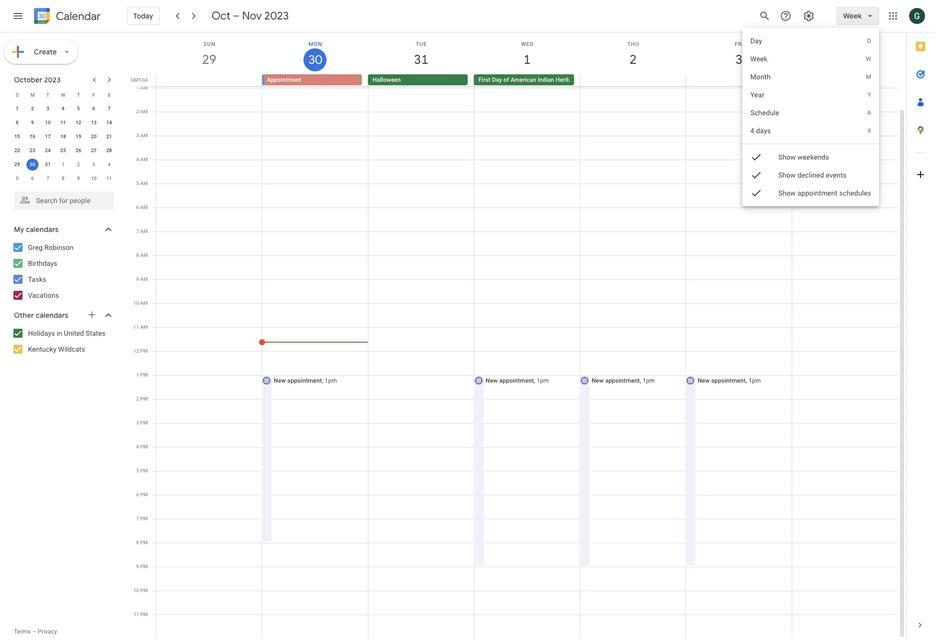 Task type: locate. For each thing, give the bounding box(es) containing it.
pm for 6 pm
[[140, 492, 148, 498]]

kentucky wildcats
[[28, 346, 85, 354]]

5 down the '4 pm'
[[136, 468, 139, 474]]

am up the 12 pm
[[140, 325, 148, 330]]

am for 11 am
[[140, 325, 148, 330]]

9 for november 9 element
[[77, 176, 80, 181]]

2 show from the top
[[778, 171, 796, 179]]

15 element
[[11, 131, 23, 143]]

4 for 4 am
[[136, 157, 139, 162]]

1 vertical spatial 12
[[133, 349, 139, 354]]

16 element
[[26, 131, 38, 143]]

12
[[76, 120, 81, 125], [133, 349, 139, 354]]

other calendars
[[14, 311, 68, 320]]

2023 right october
[[44, 75, 61, 84]]

10 up 11 am
[[133, 301, 139, 306]]

m up y
[[866, 73, 871, 80]]

show appointment schedules
[[778, 189, 871, 197]]

days
[[756, 127, 771, 135]]

1 down the 12 pm
[[136, 372, 139, 378]]

november 3 element
[[88, 159, 100, 171]]

0 vertical spatial check
[[750, 151, 762, 163]]

menu
[[742, 28, 879, 206]]

day
[[750, 37, 762, 45], [492, 76, 502, 83]]

s down october
[[16, 92, 19, 98]]

cell
[[156, 64, 262, 640], [259, 64, 368, 640], [368, 64, 474, 640], [473, 64, 580, 640], [579, 64, 686, 640], [685, 64, 792, 640], [792, 64, 898, 640], [156, 74, 262, 86], [580, 74, 686, 86], [686, 74, 792, 86], [792, 74, 898, 86]]

12 inside grid
[[133, 349, 139, 354]]

pm for 8 pm
[[140, 540, 148, 546]]

11 pm from the top
[[140, 588, 148, 594]]

3
[[735, 51, 742, 68], [46, 106, 49, 111], [136, 133, 139, 138], [92, 162, 95, 167], [136, 420, 139, 426]]

3 check checkbox item from the top
[[742, 184, 879, 202]]

4 down 3 pm
[[136, 444, 139, 450]]

1 vertical spatial 2023
[[44, 75, 61, 84]]

am down 3 am on the top left
[[140, 157, 148, 162]]

5 for 5 pm
[[136, 468, 139, 474]]

today
[[133, 11, 153, 20]]

0 vertical spatial show
[[778, 153, 796, 161]]

8
[[16, 120, 19, 125], [62, 176, 65, 181], [136, 253, 139, 258], [136, 540, 139, 546]]

3 down 2 am
[[136, 133, 139, 138]]

6 down 30, today 'element'
[[31, 176, 34, 181]]

main drawer image
[[12, 10, 24, 22]]

7 down 6 am
[[136, 229, 139, 234]]

1 horizontal spatial s
[[108, 92, 111, 98]]

1 horizontal spatial month
[[750, 73, 771, 81]]

9 am from the top
[[140, 277, 148, 282]]

10 element
[[42, 117, 54, 129]]

2 vertical spatial check
[[750, 187, 762, 199]]

6 for 6 am
[[136, 205, 139, 210]]

greg
[[28, 244, 43, 252]]

1 pm
[[136, 372, 148, 378]]

13 element
[[88, 117, 100, 129]]

1 vertical spatial 30
[[30, 162, 35, 167]]

0 vertical spatial m
[[866, 73, 871, 80]]

t left "f"
[[77, 92, 80, 98]]

0 vertical spatial week
[[843, 11, 862, 20]]

18
[[60, 134, 66, 139]]

8 down 7 pm at the bottom left of page
[[136, 540, 139, 546]]

7 pm from the top
[[140, 492, 148, 498]]

events
[[826, 171, 847, 179]]

28
[[106, 148, 112, 153]]

of
[[504, 76, 509, 83]]

appointment
[[267, 76, 301, 83]]

calendar element
[[32, 6, 101, 28]]

1 horizontal spatial m
[[866, 73, 871, 80]]

1 vertical spatial 29
[[14, 162, 20, 167]]

am for 5 am
[[140, 181, 148, 186]]

4 days menu item
[[742, 122, 879, 140]]

pm up 1 pm
[[140, 349, 148, 354]]

2 down 1 am
[[136, 109, 139, 114]]

am up 9 am on the top left of page
[[140, 253, 148, 258]]

3 for 3 am
[[136, 133, 139, 138]]

2 inside thu 2
[[629, 51, 636, 68]]

1 vertical spatial m
[[30, 92, 35, 98]]

2 down thu
[[629, 51, 636, 68]]

4 up the 11 element
[[62, 106, 65, 111]]

2023
[[264, 9, 289, 23], [44, 75, 61, 84]]

None search field
[[0, 188, 124, 210]]

1 down gmt- at the top left
[[136, 85, 139, 90]]

9 inside november 9 element
[[77, 176, 80, 181]]

0 horizontal spatial 30
[[30, 162, 35, 167]]

0 vertical spatial 2023
[[264, 9, 289, 23]]

wed 1
[[521, 41, 534, 68]]

2 pm
[[136, 396, 148, 402]]

3 pm from the top
[[140, 396, 148, 402]]

7 am from the top
[[140, 229, 148, 234]]

6 am
[[136, 205, 148, 210]]

week inside dropdown button
[[843, 11, 862, 20]]

10 up 17
[[45, 120, 51, 125]]

4 left days
[[750, 127, 754, 135]]

11 up 18 at the left top of the page
[[60, 120, 66, 125]]

1 vertical spatial day
[[492, 76, 502, 83]]

11 element
[[57, 117, 69, 129]]

7 down 6 pm
[[136, 516, 139, 522]]

2 vertical spatial show
[[778, 189, 796, 197]]

1 horizontal spatial 31
[[413, 51, 428, 68]]

show left declined
[[778, 171, 796, 179]]

grid
[[128, 32, 906, 640]]

12 down 11 am
[[133, 349, 139, 354]]

w up the 11 element
[[61, 92, 65, 98]]

12 inside row
[[76, 120, 81, 125]]

month inside 'button'
[[580, 76, 597, 83]]

pm down 9 pm
[[140, 588, 148, 594]]

holidays in united states
[[28, 330, 106, 338]]

1
[[523, 51, 530, 68], [136, 85, 139, 90], [16, 106, 19, 111], [62, 162, 65, 167], [136, 372, 139, 378]]

calendars up 'greg'
[[26, 225, 59, 234]]

0 vertical spatial calendars
[[26, 225, 59, 234]]

row containing 22
[[9, 144, 117, 158]]

31 down "tue"
[[413, 51, 428, 68]]

gmt-04
[[131, 77, 148, 83]]

10 for 10 am
[[133, 301, 139, 306]]

m for s
[[30, 92, 35, 98]]

7 down 31 element
[[46, 176, 49, 181]]

27 element
[[88, 145, 100, 157]]

11 for 'november 11' element
[[106, 176, 112, 181]]

pm for 2 pm
[[140, 396, 148, 402]]

1 new appointment , 1pm from the left
[[274, 377, 337, 384]]

8 am from the top
[[140, 253, 148, 258]]

1pm
[[325, 377, 337, 384], [537, 377, 549, 384], [643, 377, 655, 384], [749, 377, 761, 384]]

3 pm
[[136, 420, 148, 426]]

1 horizontal spatial –
[[233, 9, 240, 23]]

1 show from the top
[[778, 153, 796, 161]]

1 vertical spatial calendars
[[36, 311, 68, 320]]

m down october
[[30, 92, 35, 98]]

6 up 7 pm at the bottom left of page
[[136, 492, 139, 498]]

5 up 6 am
[[136, 181, 139, 186]]

month inside menu item
[[750, 73, 771, 81]]

11 down november 4 element
[[106, 176, 112, 181]]

4 pm from the top
[[140, 420, 148, 426]]

13
[[91, 120, 97, 125]]

sun
[[203, 41, 215, 47]]

8 pm from the top
[[140, 516, 148, 522]]

29 down 22 element
[[14, 162, 20, 167]]

1 vertical spatial week
[[750, 55, 768, 63]]

t
[[46, 92, 49, 98], [77, 92, 80, 98]]

calendars up in
[[36, 311, 68, 320]]

2 check from the top
[[750, 169, 762, 181]]

w
[[866, 55, 871, 62], [61, 92, 65, 98]]

am down 6 am
[[140, 229, 148, 234]]

5 pm
[[136, 468, 148, 474]]

1 vertical spatial check
[[750, 169, 762, 181]]

today button
[[127, 4, 160, 28]]

3 up the '4 pm'
[[136, 420, 139, 426]]

–
[[233, 9, 240, 23], [32, 629, 36, 636]]

1 pm from the top
[[140, 349, 148, 354]]

4 for 4 pm
[[136, 444, 139, 450]]

m inside month menu item
[[866, 73, 871, 80]]

kentucky
[[28, 346, 56, 354]]

0 vertical spatial –
[[233, 9, 240, 23]]

2 link
[[622, 48, 645, 71]]

pm up 9 pm
[[140, 540, 148, 546]]

11 inside 'november 11' element
[[106, 176, 112, 181]]

week
[[843, 11, 862, 20], [750, 55, 768, 63]]

7 for november 7 element
[[46, 176, 49, 181]]

10 am from the top
[[140, 301, 148, 306]]

2 am
[[136, 109, 148, 114]]

2023 right 'nov'
[[264, 9, 289, 23]]

2 down 26 element
[[77, 162, 80, 167]]

10 down november 3 element
[[91, 176, 97, 181]]

1 horizontal spatial w
[[866, 55, 871, 62]]

0 horizontal spatial –
[[32, 629, 36, 636]]

november 9 element
[[72, 173, 84, 185]]

mon
[[309, 41, 322, 47]]

am
[[140, 85, 148, 90], [140, 109, 148, 114], [140, 133, 148, 138], [140, 157, 148, 162], [140, 181, 148, 186], [140, 205, 148, 210], [140, 229, 148, 234], [140, 253, 148, 258], [140, 277, 148, 282], [140, 301, 148, 306], [140, 325, 148, 330]]

9 am
[[136, 277, 148, 282]]

check for show declined events
[[750, 169, 762, 181]]

tab list
[[907, 32, 934, 612]]

– for oct
[[233, 9, 240, 23]]

0 vertical spatial 29
[[201, 51, 216, 68]]

8 for 'november 8' element
[[62, 176, 65, 181]]

6 am from the top
[[140, 205, 148, 210]]

0 horizontal spatial t
[[46, 92, 49, 98]]

2 check checkbox item from the top
[[742, 166, 879, 184]]

indian
[[538, 76, 554, 83]]

show weekends
[[778, 153, 829, 161]]

25 element
[[57, 145, 69, 157]]

0 vertical spatial 12
[[76, 120, 81, 125]]

12 pm from the top
[[140, 612, 148, 618]]

5 pm from the top
[[140, 444, 148, 450]]

3 new appointment , 1pm from the left
[[592, 377, 655, 384]]

calendar
[[56, 9, 101, 23]]

row
[[152, 64, 898, 640], [152, 74, 906, 86], [9, 88, 117, 102], [9, 102, 117, 116], [9, 116, 117, 130], [9, 130, 117, 144], [9, 144, 117, 158], [9, 158, 117, 172], [9, 172, 117, 186]]

am for 6 am
[[140, 205, 148, 210]]

pm down 10 pm
[[140, 612, 148, 618]]

3 down 27 element
[[92, 162, 95, 167]]

1 inside november 1 element
[[62, 162, 65, 167]]

1 vertical spatial –
[[32, 629, 36, 636]]

7 pm
[[136, 516, 148, 522]]

29
[[201, 51, 216, 68], [14, 162, 20, 167]]

4 new appointment , 1pm from the left
[[698, 377, 761, 384]]

2 1pm from the left
[[537, 377, 549, 384]]

8 up 9 am on the top left of page
[[136, 253, 139, 258]]

november 7 element
[[42, 173, 54, 185]]

– right oct
[[233, 9, 240, 23]]

check checkbox item down declined
[[742, 184, 879, 202]]

6 inside november 6 'element'
[[31, 176, 34, 181]]

1 horizontal spatial t
[[77, 92, 80, 98]]

w down d at right top
[[866, 55, 871, 62]]

5 am from the top
[[140, 181, 148, 186]]

– right terms
[[32, 629, 36, 636]]

check checkbox item up declined
[[742, 148, 879, 166]]

pm
[[140, 349, 148, 354], [140, 372, 148, 378], [140, 396, 148, 402], [140, 420, 148, 426], [140, 444, 148, 450], [140, 468, 148, 474], [140, 492, 148, 498], [140, 516, 148, 522], [140, 540, 148, 546], [140, 564, 148, 570], [140, 588, 148, 594], [140, 612, 148, 618]]

11 am from the top
[[140, 325, 148, 330]]

4 down 3 am on the top left
[[136, 157, 139, 162]]

11 down 10 am
[[133, 325, 139, 330]]

8 for 8 am
[[136, 253, 139, 258]]

9 pm from the top
[[140, 540, 148, 546]]

6 pm from the top
[[140, 468, 148, 474]]

other calendars list
[[2, 326, 124, 357]]

2 am from the top
[[140, 109, 148, 114]]

28 element
[[103, 145, 115, 157]]

12 for 12
[[76, 120, 81, 125]]

day menu item
[[742, 32, 879, 50]]

m for month
[[866, 73, 871, 80]]

29 inside grid
[[201, 51, 216, 68]]

– for terms
[[32, 629, 36, 636]]

pm down 3 pm
[[140, 444, 148, 450]]

pm up 2 pm
[[140, 372, 148, 378]]

0 horizontal spatial w
[[61, 92, 65, 98]]

month up year
[[750, 73, 771, 81]]

my
[[14, 225, 24, 234]]

day left of
[[492, 76, 502, 83]]

6 down 5 am
[[136, 205, 139, 210]]

pm for 7 pm
[[140, 516, 148, 522]]

am up 6 am
[[140, 181, 148, 186]]

am down 2 am
[[140, 133, 148, 138]]

0 horizontal spatial m
[[30, 92, 35, 98]]

7 for 7 am
[[136, 229, 139, 234]]

check checkbox item
[[742, 148, 879, 166], [742, 166, 879, 184], [742, 184, 879, 202]]

12 up "19"
[[76, 120, 81, 125]]

6 for 6 pm
[[136, 492, 139, 498]]

s right "f"
[[108, 92, 111, 98]]

31 down 24 element
[[45, 162, 51, 167]]

october
[[14, 75, 42, 84]]

pm down 6 pm
[[140, 516, 148, 522]]

0 horizontal spatial day
[[492, 76, 502, 83]]

11
[[60, 120, 66, 125], [106, 176, 112, 181], [133, 325, 139, 330], [133, 612, 139, 618]]

0 vertical spatial 30
[[308, 52, 322, 68]]

am down 04
[[140, 85, 148, 90]]

pm for 1 pm
[[140, 372, 148, 378]]

check checkbox item down weekends
[[742, 166, 879, 184]]

pm up 7 pm at the bottom left of page
[[140, 492, 148, 498]]

2 up 16
[[31, 106, 34, 111]]

25
[[60, 148, 66, 153]]

calendars
[[26, 225, 59, 234], [36, 311, 68, 320]]

30, today element
[[26, 159, 38, 171]]

pm for 12 pm
[[140, 349, 148, 354]]

0 horizontal spatial s
[[16, 92, 19, 98]]

30 inside mon 30
[[308, 52, 322, 68]]

1 am from the top
[[140, 85, 148, 90]]

8 for 8 pm
[[136, 540, 139, 546]]

1 down 'wed'
[[523, 51, 530, 68]]

am down 9 am on the top left of page
[[140, 301, 148, 306]]

8 pm
[[136, 540, 148, 546]]

1 vertical spatial 31
[[45, 162, 51, 167]]

pm for 3 pm
[[140, 420, 148, 426]]

3 down fri on the right of page
[[735, 51, 742, 68]]

0 horizontal spatial 2023
[[44, 75, 61, 84]]

pm up the '4 pm'
[[140, 420, 148, 426]]

1 1pm from the left
[[325, 377, 337, 384]]

3 new from the left
[[592, 377, 604, 384]]

1 new from the left
[[274, 377, 286, 384]]

terms – privacy
[[14, 629, 57, 636]]

thu 2
[[627, 41, 639, 68]]

month right heritage
[[580, 76, 597, 83]]

1 horizontal spatial day
[[750, 37, 762, 45]]

create
[[34, 47, 57, 56]]

0 horizontal spatial week
[[750, 55, 768, 63]]

29 down sun
[[201, 51, 216, 68]]

2
[[629, 51, 636, 68], [31, 106, 34, 111], [136, 109, 139, 114], [77, 162, 80, 167], [136, 396, 139, 402]]

show down show declined events
[[778, 189, 796, 197]]

1 horizontal spatial week
[[843, 11, 862, 20]]

1 for 1 am
[[136, 85, 139, 90]]

21
[[106, 134, 112, 139]]

m inside row
[[30, 92, 35, 98]]

show left weekends
[[778, 153, 796, 161]]

show
[[778, 153, 796, 161], [778, 171, 796, 179], [778, 189, 796, 197]]

1 for 1 pm
[[136, 372, 139, 378]]

11 for 11 pm
[[133, 612, 139, 618]]

0 horizontal spatial month
[[580, 76, 597, 83]]

4 down '28' element
[[108, 162, 111, 167]]

3 show from the top
[[778, 189, 796, 197]]

am down 8 am at the left of the page
[[140, 277, 148, 282]]

10
[[45, 120, 51, 125], [91, 176, 97, 181], [133, 301, 139, 306], [133, 588, 139, 594]]

1 horizontal spatial 29
[[201, 51, 216, 68]]

31
[[413, 51, 428, 68], [45, 162, 51, 167]]

tue 31
[[413, 41, 428, 68]]

2 for 2 am
[[136, 109, 139, 114]]

am down 5 am
[[140, 205, 148, 210]]

oct
[[212, 9, 230, 23]]

wed
[[521, 41, 534, 47]]

30
[[308, 52, 322, 68], [30, 162, 35, 167]]

1 check from the top
[[750, 151, 762, 163]]

0 horizontal spatial 12
[[76, 120, 81, 125]]

10 for november 10 element
[[91, 176, 97, 181]]

9 up 10 am
[[136, 277, 139, 282]]

0 vertical spatial w
[[866, 55, 871, 62]]

tue
[[416, 41, 427, 47]]

pm down the '4 pm'
[[140, 468, 148, 474]]

3 am from the top
[[140, 133, 148, 138]]

pm down 1 pm
[[140, 396, 148, 402]]

row containing new appointment
[[152, 64, 898, 640]]

check for show weekends
[[750, 151, 762, 163]]

0 horizontal spatial 31
[[45, 162, 51, 167]]

day right fri on the right of page
[[750, 37, 762, 45]]

november 5 element
[[11, 173, 23, 185]]

united
[[64, 330, 84, 338]]

9 up 16
[[31, 120, 34, 125]]

5
[[77, 106, 80, 111], [16, 176, 19, 181], [136, 181, 139, 186], [136, 468, 139, 474]]

9 up 10 pm
[[136, 564, 139, 570]]

0 vertical spatial day
[[750, 37, 762, 45]]

9 down november 2 element
[[77, 176, 80, 181]]

week right settings menu icon
[[843, 11, 862, 20]]

1 vertical spatial w
[[61, 92, 65, 98]]

new appointment , 1pm
[[274, 377, 337, 384], [486, 377, 549, 384], [592, 377, 655, 384], [698, 377, 761, 384]]

10 pm from the top
[[140, 564, 148, 570]]

3 check from the top
[[750, 187, 762, 199]]

d
[[867, 37, 871, 44]]

5 down 29 element
[[16, 176, 19, 181]]

1 vertical spatial show
[[778, 171, 796, 179]]

t down the october 2023
[[46, 92, 49, 98]]

9 for 9 pm
[[136, 564, 139, 570]]

2 up 3 pm
[[136, 396, 139, 402]]

3 link
[[728, 48, 751, 71]]

3 up the 10 element
[[46, 106, 49, 111]]

30 down 23 element
[[30, 162, 35, 167]]

2 pm from the top
[[140, 372, 148, 378]]

1 horizontal spatial 30
[[308, 52, 322, 68]]

31 element
[[42, 159, 54, 171]]

7 inside november 7 element
[[46, 176, 49, 181]]

4 1pm from the left
[[749, 377, 761, 384]]

settings menu image
[[803, 10, 815, 22]]

4 am from the top
[[140, 157, 148, 162]]

0 horizontal spatial 29
[[14, 162, 20, 167]]

30 down mon
[[308, 52, 322, 68]]

10 pm
[[133, 588, 148, 594]]

first day of american indian heritage month
[[479, 76, 597, 83]]

row group
[[9, 102, 117, 186]]

my calendars button
[[2, 222, 124, 238]]

4 inside menu item
[[750, 127, 754, 135]]

1 horizontal spatial 12
[[133, 349, 139, 354]]

row containing 29
[[9, 158, 117, 172]]

4 pm
[[136, 444, 148, 450]]

10 up 11 pm
[[133, 588, 139, 594]]

8 down november 1 element
[[62, 176, 65, 181]]



Task type: vqa. For each thing, say whether or not it's contained in the screenshot.


Task type: describe. For each thing, give the bounding box(es) containing it.
am for 9 am
[[140, 277, 148, 282]]

november 2 element
[[72, 159, 84, 171]]

12 element
[[72, 117, 84, 129]]

am for 8 am
[[140, 253, 148, 258]]

14 element
[[103, 117, 115, 129]]

create button
[[4, 40, 78, 64]]

1 link
[[516, 48, 539, 71]]

11 pm
[[133, 612, 148, 618]]

4 , from the left
[[746, 377, 747, 384]]

schedules
[[839, 189, 871, 197]]

schedule
[[750, 109, 779, 117]]

declined
[[797, 171, 824, 179]]

pm for 5 pm
[[140, 468, 148, 474]]

privacy link
[[38, 629, 57, 636]]

17
[[45, 134, 51, 139]]

appointment inside check checkbox item
[[797, 189, 837, 197]]

w inside row
[[61, 92, 65, 98]]

12 for 12 pm
[[133, 349, 139, 354]]

row containing 8
[[9, 116, 117, 130]]

wildcats
[[58, 346, 85, 354]]

year menu item
[[742, 86, 879, 104]]

show for show weekends
[[778, 153, 796, 161]]

4 for 4 days
[[750, 127, 754, 135]]

holidays
[[28, 330, 55, 338]]

30 link
[[304, 48, 327, 71]]

terms link
[[14, 629, 31, 636]]

17 element
[[42, 131, 54, 143]]

first day of american indian heritage month button
[[474, 74, 597, 85]]

week menu item
[[742, 50, 879, 68]]

weekends
[[797, 153, 829, 161]]

calendars for other calendars
[[36, 311, 68, 320]]

26 element
[[72, 145, 84, 157]]

row containing 15
[[9, 130, 117, 144]]

4 days
[[750, 127, 771, 135]]

gmt-
[[131, 77, 142, 83]]

first
[[479, 76, 491, 83]]

26
[[76, 148, 81, 153]]

11 for 11 am
[[133, 325, 139, 330]]

31 link
[[410, 48, 433, 71]]

22
[[14, 148, 20, 153]]

9 pm
[[136, 564, 148, 570]]

november 11 element
[[103, 173, 115, 185]]

3 1pm from the left
[[643, 377, 655, 384]]

1 check checkbox item from the top
[[742, 148, 879, 166]]

4 am
[[136, 157, 148, 162]]

1 s from the left
[[16, 92, 19, 98]]

fri
[[735, 41, 744, 47]]

calendars for my calendars
[[26, 225, 59, 234]]

pm for 9 pm
[[140, 564, 148, 570]]

21 element
[[103, 131, 115, 143]]

f
[[92, 92, 95, 98]]

show declined events
[[778, 171, 847, 179]]

in
[[57, 330, 62, 338]]

october 2023 grid
[[9, 88, 117, 186]]

row containing appointment
[[152, 74, 906, 86]]

1 , from the left
[[322, 377, 323, 384]]

2 new from the left
[[486, 377, 498, 384]]

november 4 element
[[103, 159, 115, 171]]

18 element
[[57, 131, 69, 143]]

5 up 12 element
[[77, 106, 80, 111]]

privacy
[[38, 629, 57, 636]]

3 am
[[136, 133, 148, 138]]

6 down "f"
[[92, 106, 95, 111]]

4 for november 4 element
[[108, 162, 111, 167]]

november 6 element
[[26, 173, 38, 185]]

halloween button
[[368, 74, 468, 85]]

2 t from the left
[[77, 92, 80, 98]]

15
[[14, 134, 20, 139]]

am for 10 am
[[140, 301, 148, 306]]

5 for november 5 element
[[16, 176, 19, 181]]

month menu item
[[742, 68, 879, 86]]

7 am
[[136, 229, 148, 234]]

23
[[30, 148, 35, 153]]

19 element
[[72, 131, 84, 143]]

row containing 1
[[9, 102, 117, 116]]

Search for people text field
[[20, 192, 108, 210]]

20 element
[[88, 131, 100, 143]]

16
[[30, 134, 35, 139]]

0 vertical spatial 31
[[413, 51, 428, 68]]

row group containing 1
[[9, 102, 117, 186]]

october 2023
[[14, 75, 61, 84]]

appointment button
[[264, 74, 362, 85]]

add other calendars image
[[87, 310, 97, 320]]

check for show appointment schedules
[[750, 187, 762, 199]]

thu
[[627, 41, 639, 47]]

a
[[867, 109, 871, 116]]

oct – nov 2023
[[212, 9, 289, 23]]

27
[[91, 148, 97, 153]]

vacations
[[28, 292, 59, 300]]

calendar heading
[[54, 9, 101, 23]]

1 t from the left
[[46, 92, 49, 98]]

30 cell
[[25, 158, 40, 172]]

1 inside wed 1
[[523, 51, 530, 68]]

3 for 3 pm
[[136, 420, 139, 426]]

halloween
[[373, 76, 401, 83]]

10 am
[[133, 301, 148, 306]]

9 for 9 am
[[136, 277, 139, 282]]

pm for 4 pm
[[140, 444, 148, 450]]

4 new from the left
[[698, 377, 710, 384]]

other
[[14, 311, 34, 320]]

5 for 5 am
[[136, 181, 139, 186]]

heritage
[[556, 76, 579, 83]]

x
[[867, 127, 871, 134]]

fri 3
[[735, 41, 744, 68]]

my calendars list
[[2, 240, 124, 304]]

20
[[91, 134, 97, 139]]

29 inside row
[[14, 162, 20, 167]]

am for 4 am
[[140, 157, 148, 162]]

menu containing check
[[742, 28, 879, 206]]

y
[[867, 91, 871, 98]]

10 for the 10 element
[[45, 120, 51, 125]]

week inside menu item
[[750, 55, 768, 63]]

am for 1 am
[[140, 85, 148, 90]]

12 pm
[[133, 349, 148, 354]]

november 8 element
[[57, 173, 69, 185]]

24 element
[[42, 145, 54, 157]]

my calendars
[[14, 225, 59, 234]]

8 am
[[136, 253, 148, 258]]

24
[[45, 148, 51, 153]]

29 link
[[198, 48, 221, 71]]

30 inside 30, today 'element'
[[30, 162, 35, 167]]

3 , from the left
[[640, 377, 641, 384]]

2 s from the left
[[108, 92, 111, 98]]

31 inside 31 element
[[45, 162, 51, 167]]

2 , from the left
[[534, 377, 535, 384]]

american
[[511, 76, 536, 83]]

am for 2 am
[[140, 109, 148, 114]]

3 inside fri 3
[[735, 51, 742, 68]]

nov
[[242, 9, 262, 23]]

pm for 11 pm
[[140, 612, 148, 618]]

w inside menu item
[[866, 55, 871, 62]]

3 for november 3 element
[[92, 162, 95, 167]]

november 10 element
[[88, 173, 100, 185]]

8 up 15
[[16, 120, 19, 125]]

04
[[142, 77, 148, 83]]

6 for november 6 'element'
[[31, 176, 34, 181]]

14
[[106, 120, 112, 125]]

november 1 element
[[57, 159, 69, 171]]

23 element
[[26, 145, 38, 157]]

birthdays
[[28, 260, 57, 268]]

greg robinson
[[28, 244, 74, 252]]

2 for november 2 element
[[77, 162, 80, 167]]

1 horizontal spatial 2023
[[264, 9, 289, 23]]

am for 7 am
[[140, 229, 148, 234]]

2 new appointment , 1pm from the left
[[486, 377, 549, 384]]

day inside menu item
[[750, 37, 762, 45]]

2 for 2 pm
[[136, 396, 139, 402]]

row containing s
[[9, 88, 117, 102]]

11 for the 11 element
[[60, 120, 66, 125]]

show for show appointment schedules
[[778, 189, 796, 197]]

22 element
[[11, 145, 23, 157]]

schedule menu item
[[742, 104, 879, 122]]

1 for november 1 element
[[62, 162, 65, 167]]

tasks
[[28, 276, 46, 284]]

week button
[[837, 4, 879, 28]]

day inside 'button'
[[492, 76, 502, 83]]

7 up 14
[[108, 106, 111, 111]]

row containing 5
[[9, 172, 117, 186]]

6 pm
[[136, 492, 148, 498]]

1 up 15
[[16, 106, 19, 111]]

robinson
[[44, 244, 74, 252]]

am for 3 am
[[140, 133, 148, 138]]

sun 29
[[201, 41, 216, 68]]

1 am
[[136, 85, 148, 90]]

10 for 10 pm
[[133, 588, 139, 594]]

29 element
[[11, 159, 23, 171]]

year
[[750, 91, 764, 99]]

states
[[86, 330, 106, 338]]

7 for 7 pm
[[136, 516, 139, 522]]

pm for 10 pm
[[140, 588, 148, 594]]

mon 30
[[308, 41, 322, 68]]

other calendars button
[[2, 308, 124, 324]]

show for show declined events
[[778, 171, 796, 179]]

grid containing 29
[[128, 32, 906, 640]]



